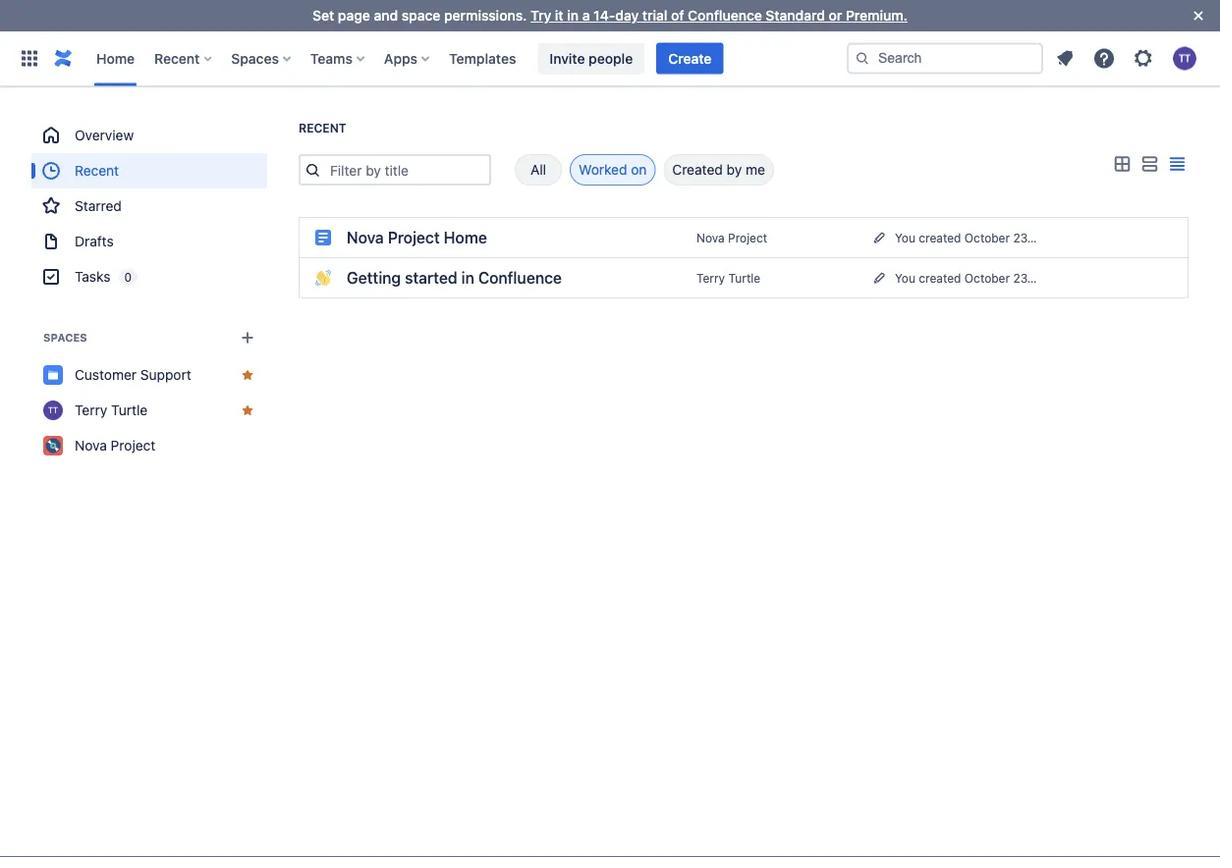 Task type: vqa. For each thing, say whether or not it's contained in the screenshot.
Standard
yes



Task type: describe. For each thing, give the bounding box(es) containing it.
2023 for getting started in confluence
[[1034, 271, 1063, 285]]

support
[[140, 367, 191, 383]]

banner containing home
[[0, 31, 1220, 86]]

create
[[668, 50, 712, 66]]

Search field
[[847, 43, 1043, 74]]

23, for getting started in confluence
[[1013, 271, 1031, 285]]

0 vertical spatial terry
[[697, 271, 725, 285]]

permissions.
[[444, 7, 527, 24]]

created for getting started in confluence
[[919, 271, 961, 285]]

2023 for nova project home
[[1034, 231, 1063, 245]]

on
[[631, 162, 647, 178]]

started
[[405, 269, 458, 287]]

0 horizontal spatial project
[[111, 438, 156, 454]]

premium.
[[846, 7, 908, 24]]

you created october 23, 2023 for getting started in confluence
[[895, 271, 1063, 285]]

1 horizontal spatial turtle
[[729, 271, 761, 285]]

0 horizontal spatial in
[[461, 269, 474, 287]]

0
[[124, 270, 132, 284]]

page image
[[315, 230, 331, 246]]

1 vertical spatial nova project
[[75, 438, 156, 454]]

unstar this space image
[[240, 367, 255, 383]]

created by me
[[672, 162, 765, 178]]

compact list image
[[1165, 153, 1189, 176]]

it
[[555, 7, 564, 24]]

list image
[[1138, 153, 1161, 176]]

teams
[[310, 50, 353, 66]]

tasks
[[75, 269, 110, 285]]

getting
[[347, 269, 401, 287]]

starred
[[75, 198, 122, 214]]

spaces button
[[225, 43, 299, 74]]

0 vertical spatial nova project
[[697, 231, 768, 245]]

starred link
[[31, 189, 267, 224]]

1 horizontal spatial terry turtle link
[[697, 271, 761, 285]]

tab list containing all
[[491, 154, 774, 186]]

0 horizontal spatial nova
[[75, 438, 107, 454]]

by
[[727, 162, 742, 178]]

you created october 23, 2023 for nova project home
[[895, 231, 1063, 245]]

1 horizontal spatial in
[[567, 7, 579, 24]]

try
[[531, 7, 551, 24]]

Filter by title field
[[324, 156, 489, 184]]

apps
[[384, 50, 418, 66]]

nova project home
[[347, 228, 487, 247]]

customer
[[75, 367, 137, 383]]

home inside 'link'
[[96, 50, 135, 66]]

created by me button
[[664, 154, 774, 186]]

recent link
[[31, 153, 267, 189]]

worked
[[579, 162, 627, 178]]

0 horizontal spatial terry turtle
[[75, 402, 148, 419]]

create a space image
[[236, 326, 259, 350]]

created for nova project home
[[919, 231, 961, 245]]

:wave: image
[[315, 270, 331, 286]]

or
[[829, 7, 842, 24]]

apps button
[[378, 43, 437, 74]]

drafts
[[75, 233, 114, 250]]

set page and space permissions. try it in a 14-day trial of confluence standard or premium.
[[313, 7, 908, 24]]

customer support link
[[31, 358, 267, 393]]



Task type: locate. For each thing, give the bounding box(es) containing it.
and
[[374, 7, 398, 24]]

1 vertical spatial nova project link
[[31, 428, 267, 464]]

1 vertical spatial created
[[919, 271, 961, 285]]

in right 'started'
[[461, 269, 474, 287]]

0 vertical spatial turtle
[[729, 271, 761, 285]]

appswitcher icon image
[[18, 47, 41, 70]]

invite people button
[[538, 43, 645, 74]]

customer support
[[75, 367, 191, 383]]

nova
[[347, 228, 384, 247], [697, 231, 725, 245], [75, 438, 107, 454]]

group
[[31, 118, 267, 295]]

1 horizontal spatial terry
[[697, 271, 725, 285]]

:wave: image
[[315, 270, 331, 286]]

home
[[96, 50, 135, 66], [444, 228, 487, 247]]

0 vertical spatial confluence
[[688, 7, 762, 24]]

worked on button
[[570, 154, 656, 186]]

2 horizontal spatial project
[[728, 231, 768, 245]]

1 horizontal spatial nova project link
[[697, 231, 768, 245]]

1 vertical spatial terry
[[75, 402, 107, 419]]

standard
[[766, 7, 825, 24]]

2 vertical spatial recent
[[75, 163, 119, 179]]

0 vertical spatial terry turtle
[[697, 271, 761, 285]]

close image
[[1187, 4, 1211, 28]]

14-
[[594, 7, 615, 24]]

0 vertical spatial you
[[895, 231, 916, 245]]

1 vertical spatial october
[[965, 271, 1010, 285]]

0 horizontal spatial nova project link
[[31, 428, 267, 464]]

2 2023 from the top
[[1034, 271, 1063, 285]]

of
[[671, 7, 684, 24]]

turtle
[[729, 271, 761, 285], [111, 402, 148, 419]]

worked on
[[579, 162, 647, 178]]

2 horizontal spatial recent
[[299, 121, 346, 135]]

1 vertical spatial terry turtle link
[[31, 393, 267, 428]]

recent right home 'link'
[[154, 50, 200, 66]]

terry turtle link
[[697, 271, 761, 285], [31, 393, 267, 428]]

1 vertical spatial recent
[[299, 121, 346, 135]]

search image
[[855, 51, 871, 66]]

day
[[615, 7, 639, 24]]

1 vertical spatial 23,
[[1013, 271, 1031, 285]]

1 vertical spatial 2023
[[1034, 271, 1063, 285]]

0 horizontal spatial nova project
[[75, 438, 156, 454]]

trial
[[642, 7, 668, 24]]

home link
[[90, 43, 141, 74]]

nova project
[[697, 231, 768, 245], [75, 438, 156, 454]]

page
[[338, 7, 370, 24]]

0 horizontal spatial terry turtle link
[[31, 393, 267, 428]]

2 23, from the top
[[1013, 271, 1031, 285]]

0 vertical spatial you created october 23, 2023
[[895, 231, 1063, 245]]

2 horizontal spatial nova
[[697, 231, 725, 245]]

nova down created by me button
[[697, 231, 725, 245]]

in left a
[[567, 7, 579, 24]]

space
[[402, 7, 441, 24]]

spaces
[[231, 50, 279, 66], [43, 332, 87, 344]]

you for nova project home
[[895, 231, 916, 245]]

created
[[919, 231, 961, 245], [919, 271, 961, 285]]

notification icon image
[[1053, 47, 1077, 70]]

0 vertical spatial in
[[567, 7, 579, 24]]

nova project link down by
[[697, 231, 768, 245]]

0 vertical spatial nova project link
[[697, 231, 768, 245]]

settings icon image
[[1132, 47, 1155, 70]]

you for getting started in confluence
[[895, 271, 916, 285]]

all button
[[515, 154, 562, 186]]

try it in a 14-day trial of confluence standard or premium. link
[[531, 7, 908, 24]]

confluence right 'started'
[[478, 269, 562, 287]]

nova down customer
[[75, 438, 107, 454]]

tab list
[[491, 154, 774, 186]]

1 2023 from the top
[[1034, 231, 1063, 245]]

0 vertical spatial recent
[[154, 50, 200, 66]]

group containing overview
[[31, 118, 267, 295]]

0 vertical spatial home
[[96, 50, 135, 66]]

overview link
[[31, 118, 267, 153]]

people
[[589, 50, 633, 66]]

nova project down customer
[[75, 438, 156, 454]]

me
[[746, 162, 765, 178]]

project down the me
[[728, 231, 768, 245]]

getting started in confluence
[[347, 269, 562, 287]]

create link
[[657, 43, 724, 74]]

recent
[[154, 50, 200, 66], [299, 121, 346, 135], [75, 163, 119, 179]]

1 horizontal spatial project
[[388, 228, 440, 247]]

0 horizontal spatial turtle
[[111, 402, 148, 419]]

0 horizontal spatial home
[[96, 50, 135, 66]]

project
[[388, 228, 440, 247], [728, 231, 768, 245], [111, 438, 156, 454]]

spaces up customer
[[43, 332, 87, 344]]

1 vertical spatial turtle
[[111, 402, 148, 419]]

recent inside 'link'
[[75, 163, 119, 179]]

unstar this space image
[[240, 403, 255, 419]]

your profile and preferences image
[[1173, 47, 1197, 70]]

you created october 23, 2023
[[895, 231, 1063, 245], [895, 271, 1063, 285]]

0 vertical spatial october
[[965, 231, 1010, 245]]

2023
[[1034, 231, 1063, 245], [1034, 271, 1063, 285]]

2 october from the top
[[965, 271, 1010, 285]]

templates
[[449, 50, 516, 66]]

2 you from the top
[[895, 271, 916, 285]]

1 vertical spatial in
[[461, 269, 474, 287]]

2 you created october 23, 2023 from the top
[[895, 271, 1063, 285]]

1 horizontal spatial recent
[[154, 50, 200, 66]]

1 you from the top
[[895, 231, 916, 245]]

0 horizontal spatial recent
[[75, 163, 119, 179]]

1 horizontal spatial spaces
[[231, 50, 279, 66]]

set
[[313, 7, 334, 24]]

0 horizontal spatial confluence
[[478, 269, 562, 287]]

october for nova project home
[[965, 231, 1010, 245]]

2 created from the top
[[919, 271, 961, 285]]

1 vertical spatial you
[[895, 271, 916, 285]]

drafts link
[[31, 224, 267, 259]]

1 23, from the top
[[1013, 231, 1031, 245]]

nova project link down customer support link
[[31, 428, 267, 464]]

recent up starred
[[75, 163, 119, 179]]

confluence
[[688, 7, 762, 24], [478, 269, 562, 287]]

confluence image
[[51, 47, 75, 70], [51, 47, 75, 70]]

1 horizontal spatial confluence
[[688, 7, 762, 24]]

1 october from the top
[[965, 231, 1010, 245]]

templates link
[[443, 43, 522, 74]]

recent inside popup button
[[154, 50, 200, 66]]

1 vertical spatial confluence
[[478, 269, 562, 287]]

created
[[672, 162, 723, 178]]

nova project down by
[[697, 231, 768, 245]]

nova up getting
[[347, 228, 384, 247]]

terry
[[697, 271, 725, 285], [75, 402, 107, 419]]

a
[[582, 7, 590, 24]]

teams button
[[304, 43, 372, 74]]

overview
[[75, 127, 134, 143]]

1 vertical spatial terry turtle
[[75, 402, 148, 419]]

october for getting started in confluence
[[965, 271, 1010, 285]]

0 vertical spatial spaces
[[231, 50, 279, 66]]

0 horizontal spatial spaces
[[43, 332, 87, 344]]

october
[[965, 231, 1010, 245], [965, 271, 1010, 285]]

1 vertical spatial you created october 23, 2023
[[895, 271, 1063, 285]]

project up 'started'
[[388, 228, 440, 247]]

banner
[[0, 31, 1220, 86]]

0 vertical spatial 23,
[[1013, 231, 1031, 245]]

spaces right recent popup button
[[231, 50, 279, 66]]

project down customer support
[[111, 438, 156, 454]]

in
[[567, 7, 579, 24], [461, 269, 474, 287]]

all
[[531, 162, 546, 178]]

home up 'getting started in confluence'
[[444, 228, 487, 247]]

nova project link
[[697, 231, 768, 245], [31, 428, 267, 464]]

cards image
[[1110, 153, 1134, 176]]

recent down teams
[[299, 121, 346, 135]]

invite people
[[550, 50, 633, 66]]

0 vertical spatial created
[[919, 231, 961, 245]]

invite
[[550, 50, 585, 66]]

23,
[[1013, 231, 1031, 245], [1013, 271, 1031, 285]]

you
[[895, 231, 916, 245], [895, 271, 916, 285]]

terry turtle
[[697, 271, 761, 285], [75, 402, 148, 419]]

0 vertical spatial 2023
[[1034, 231, 1063, 245]]

1 horizontal spatial terry turtle
[[697, 271, 761, 285]]

0 vertical spatial terry turtle link
[[697, 271, 761, 285]]

global element
[[12, 31, 843, 86]]

help icon image
[[1093, 47, 1116, 70]]

1 created from the top
[[919, 231, 961, 245]]

spaces inside popup button
[[231, 50, 279, 66]]

recent button
[[148, 43, 219, 74]]

home left recent popup button
[[96, 50, 135, 66]]

1 horizontal spatial nova
[[347, 228, 384, 247]]

1 vertical spatial spaces
[[43, 332, 87, 344]]

turtle inside the terry turtle link
[[111, 402, 148, 419]]

23, for nova project home
[[1013, 231, 1031, 245]]

1 vertical spatial home
[[444, 228, 487, 247]]

1 you created october 23, 2023 from the top
[[895, 231, 1063, 245]]

1 horizontal spatial nova project
[[697, 231, 768, 245]]

1 horizontal spatial home
[[444, 228, 487, 247]]

0 horizontal spatial terry
[[75, 402, 107, 419]]

confluence right of
[[688, 7, 762, 24]]



